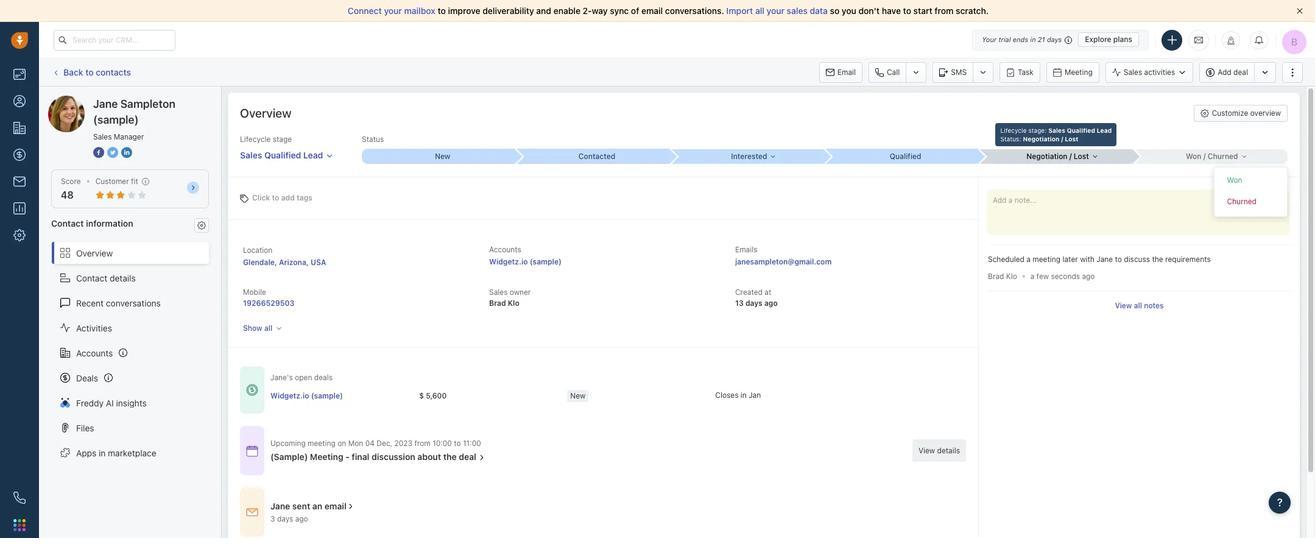 Task type: locate. For each thing, give the bounding box(es) containing it.
the down 10:00
[[444, 452, 457, 462]]

0 vertical spatial churned
[[1209, 152, 1239, 161]]

brad down scheduled on the right of the page
[[989, 272, 1005, 281]]

deals
[[76, 373, 98, 383]]

0 horizontal spatial in
[[99, 448, 106, 458]]

jane down back
[[73, 95, 91, 105]]

row containing closes in jan
[[271, 384, 864, 409]]

won / churned link
[[1134, 149, 1288, 164]]

in left jan
[[741, 391, 747, 400]]

2 your from the left
[[767, 5, 785, 16]]

task
[[1019, 67, 1034, 76]]

customize
[[1213, 108, 1249, 118]]

0 horizontal spatial lifecycle
[[240, 135, 271, 144]]

2 horizontal spatial all
[[1135, 301, 1143, 310]]

to right back
[[85, 67, 94, 77]]

meeting down on
[[310, 452, 344, 462]]

lifecycle left stage
[[240, 135, 271, 144]]

all left notes
[[1135, 301, 1143, 310]]

jane
[[73, 95, 91, 105], [93, 98, 118, 110], [1097, 255, 1114, 264], [271, 501, 290, 511]]

sampleton for jane sampleton (sample)
[[94, 95, 136, 105]]

1 horizontal spatial details
[[938, 446, 961, 455]]

jane right "with"
[[1097, 255, 1114, 264]]

view for view details
[[919, 446, 936, 455]]

churned down customize
[[1209, 152, 1239, 161]]

contact down 48
[[51, 218, 84, 229]]

recent
[[76, 298, 104, 308]]

add
[[1219, 68, 1232, 77]]

contact for contact details
[[76, 273, 107, 283]]

churned down won / churned
[[1228, 197, 1257, 206]]

meeting
[[1033, 255, 1061, 264], [308, 439, 336, 448]]

1 horizontal spatial all
[[756, 5, 765, 16]]

sync
[[610, 5, 629, 16]]

view details
[[919, 446, 961, 455]]

0 horizontal spatial details
[[110, 273, 136, 283]]

plans
[[1114, 35, 1133, 44]]

add deal button
[[1200, 62, 1255, 83]]

lost inside lifecycle stage: sales qualified lead status: negotiation / lost
[[1066, 135, 1079, 142]]

1 vertical spatial in
[[741, 391, 747, 400]]

view details link
[[913, 440, 967, 462]]

in for apps in marketplace
[[99, 448, 106, 458]]

jane's
[[271, 373, 293, 382]]

overview up the "contact details" in the bottom of the page
[[76, 248, 113, 258]]

view for view all notes
[[1116, 301, 1133, 310]]

sales up the facebook circled image
[[93, 132, 112, 141]]

the right discuss
[[1153, 255, 1164, 264]]

0 horizontal spatial the
[[444, 452, 457, 462]]

0 vertical spatial in
[[1031, 35, 1037, 43]]

ago down "with"
[[1083, 272, 1096, 281]]

jane sampleton (sample)
[[73, 95, 173, 105]]

ago down the sent
[[295, 514, 308, 524]]

to left discuss
[[1116, 255, 1123, 264]]

churned inside 'dropdown button'
[[1209, 152, 1239, 161]]

an
[[313, 501, 323, 511]]

explore
[[1086, 35, 1112, 44]]

lifecycle inside lifecycle stage: sales qualified lead status: negotiation / lost
[[1001, 127, 1027, 134]]

won for won / churned
[[1187, 152, 1202, 161]]

0 vertical spatial brad
[[989, 272, 1005, 281]]

connect
[[348, 5, 382, 16]]

contact up recent on the left bottom of page
[[76, 273, 107, 283]]

lost
[[1066, 135, 1079, 142], [1074, 152, 1090, 161]]

close image
[[1298, 8, 1304, 14]]

negotiation down lifecycle stage: sales qualified lead status: negotiation / lost
[[1027, 152, 1068, 161]]

lead up 'tags'
[[303, 150, 323, 160]]

19266529503 link
[[243, 299, 295, 308]]

jane for jane sampleton (sample) sales manager
[[93, 98, 118, 110]]

1 horizontal spatial widgetz.io
[[489, 257, 528, 266]]

contacted link
[[516, 149, 671, 164]]

in left 21
[[1031, 35, 1037, 43]]

0 vertical spatial accounts
[[489, 245, 522, 254]]

klo down owner
[[508, 299, 520, 308]]

sales down lifecycle stage
[[240, 150, 262, 160]]

(sample) down deals
[[311, 391, 343, 400]]

2 vertical spatial ago
[[295, 514, 308, 524]]

0 vertical spatial widgetz.io
[[489, 257, 528, 266]]

phone image
[[13, 492, 26, 504]]

meeting down explore
[[1065, 67, 1093, 76]]

negotiation / lost link
[[980, 149, 1134, 164]]

accounts up owner
[[489, 245, 522, 254]]

2 vertical spatial in
[[99, 448, 106, 458]]

explore plans
[[1086, 35, 1133, 44]]

email
[[642, 5, 663, 16], [325, 501, 347, 511]]

churned
[[1209, 152, 1239, 161], [1228, 197, 1257, 206]]

jane inside jane sampleton (sample) sales manager
[[93, 98, 118, 110]]

0 horizontal spatial your
[[384, 5, 402, 16]]

0 vertical spatial widgetz.io (sample) link
[[489, 257, 562, 266]]

accounts inside accounts widgetz.io (sample)
[[489, 245, 522, 254]]

in right apps
[[99, 448, 106, 458]]

0 horizontal spatial meeting
[[310, 452, 344, 462]]

1 horizontal spatial your
[[767, 5, 785, 16]]

all for show all
[[264, 324, 273, 333]]

in
[[1031, 35, 1037, 43], [741, 391, 747, 400], [99, 448, 106, 458]]

1 horizontal spatial lead
[[1098, 127, 1113, 134]]

from up about
[[415, 439, 431, 448]]

1 vertical spatial meeting
[[308, 439, 336, 448]]

sales right stage: at the top
[[1049, 127, 1066, 134]]

0 horizontal spatial won
[[1187, 152, 1202, 161]]

facebook circled image
[[93, 146, 104, 159]]

sales activities button
[[1106, 62, 1200, 83], [1106, 62, 1194, 83]]

mobile 19266529503
[[243, 288, 295, 308]]

1 horizontal spatial meeting
[[1065, 67, 1093, 76]]

accounts down activities
[[76, 348, 113, 358]]

1 vertical spatial won
[[1228, 175, 1243, 184]]

contact for contact information
[[51, 218, 84, 229]]

1 vertical spatial widgetz.io (sample) link
[[271, 391, 343, 401]]

in for closes in jan
[[741, 391, 747, 400]]

marketplace
[[108, 448, 156, 458]]

ago down at
[[765, 299, 778, 308]]

sampleton for jane sampleton (sample) sales manager
[[120, 98, 175, 110]]

lifecycle
[[1001, 127, 1027, 134], [240, 135, 271, 144]]

closes in jan
[[716, 391, 761, 400]]

/ inside button
[[1070, 152, 1072, 161]]

all for view all notes
[[1135, 301, 1143, 310]]

interested
[[732, 152, 768, 161]]

1 vertical spatial all
[[1135, 301, 1143, 310]]

1 horizontal spatial meeting
[[1033, 255, 1061, 264]]

tooltip containing lifecycle stage:
[[996, 120, 1117, 146]]

negotiation / lost
[[1027, 152, 1090, 161]]

from right start
[[935, 5, 954, 16]]

sampleton up manager on the top left of page
[[120, 98, 175, 110]]

lost up negotiation / lost
[[1066, 135, 1079, 142]]

klo down scheduled on the right of the page
[[1007, 272, 1018, 281]]

/ for negotiation
[[1070, 152, 1072, 161]]

phone element
[[7, 486, 32, 510]]

2 horizontal spatial ago
[[1083, 272, 1096, 281]]

connect your mailbox to improve deliverability and enable 2-way sync of email conversations. import all your sales data so you don't have to start from scratch.
[[348, 5, 989, 16]]

0 horizontal spatial brad
[[489, 299, 506, 308]]

ago
[[1083, 272, 1096, 281], [765, 299, 778, 308], [295, 514, 308, 524]]

0 horizontal spatial /
[[1062, 135, 1064, 142]]

interested link
[[671, 149, 825, 164]]

sms button
[[933, 62, 973, 83]]

days right 21
[[1048, 35, 1062, 43]]

all right 'import'
[[756, 5, 765, 16]]

jan
[[749, 391, 761, 400]]

row
[[271, 384, 864, 409]]

at
[[765, 288, 772, 297]]

$
[[420, 391, 424, 400]]

1 horizontal spatial view
[[1116, 301, 1133, 310]]

0 horizontal spatial days
[[277, 514, 293, 524]]

widgetz.io (sample) link up owner
[[489, 257, 562, 266]]

brad inside sales owner brad klo
[[489, 299, 506, 308]]

1 vertical spatial churned
[[1228, 197, 1257, 206]]

1 vertical spatial view
[[919, 446, 936, 455]]

0 vertical spatial days
[[1048, 35, 1062, 43]]

ai
[[106, 398, 114, 408]]

deal left container_wx8msf4aqz5i3rn1 image
[[459, 452, 477, 462]]

twitter circled image
[[107, 146, 118, 159]]

a right scheduled on the right of the page
[[1027, 255, 1031, 264]]

stage:
[[1029, 127, 1047, 134]]

0 vertical spatial lost
[[1066, 135, 1079, 142]]

0 vertical spatial the
[[1153, 255, 1164, 264]]

0 horizontal spatial new
[[435, 152, 451, 161]]

deal inside button
[[1234, 68, 1249, 77]]

janesampleton@gmail.com
[[736, 257, 832, 266]]

0 vertical spatial meeting
[[1065, 67, 1093, 76]]

won / churned
[[1187, 152, 1239, 161]]

lifecycle stage
[[240, 135, 292, 144]]

meeting up few
[[1033, 255, 1061, 264]]

negotiation down stage: at the top
[[1024, 135, 1060, 142]]

start
[[914, 5, 933, 16]]

call button
[[869, 62, 907, 83]]

lifecycle up 'status:'
[[1001, 127, 1027, 134]]

lead inside lifecycle stage: sales qualified lead status: negotiation / lost
[[1098, 127, 1113, 134]]

import all your sales data link
[[727, 5, 830, 16]]

days right 3
[[277, 514, 293, 524]]

contacted
[[579, 152, 616, 161]]

/ down lifecycle stage: sales qualified lead status: negotiation / lost
[[1070, 152, 1072, 161]]

0 vertical spatial deal
[[1234, 68, 1249, 77]]

0 vertical spatial from
[[935, 5, 954, 16]]

and
[[537, 5, 552, 16]]

sampleton inside jane sampleton (sample) sales manager
[[120, 98, 175, 110]]

qualified
[[1068, 127, 1096, 134], [264, 150, 301, 160], [890, 152, 922, 161]]

created at 13 days ago
[[736, 288, 778, 308]]

widgetz.io (sample) link down open
[[271, 391, 343, 401]]

usa
[[311, 258, 326, 267]]

0 vertical spatial lead
[[1098, 127, 1113, 134]]

new inside new link
[[435, 152, 451, 161]]

0 horizontal spatial accounts
[[76, 348, 113, 358]]

1 vertical spatial brad
[[489, 299, 506, 308]]

sales inside sales owner brad klo
[[489, 288, 508, 297]]

1 your from the left
[[384, 5, 402, 16]]

linkedin circled image
[[121, 146, 132, 159]]

container_wx8msf4aqz5i3rn1 image
[[246, 384, 258, 396], [246, 445, 258, 457], [347, 502, 355, 510], [246, 506, 258, 518]]

final
[[352, 452, 370, 462]]

discuss
[[1125, 255, 1151, 264]]

1 vertical spatial email
[[325, 501, 347, 511]]

2 vertical spatial all
[[264, 324, 273, 333]]

sampleton down 'contacts'
[[94, 95, 136, 105]]

0 horizontal spatial view
[[919, 446, 936, 455]]

-
[[346, 452, 350, 462]]

0 vertical spatial contact
[[51, 218, 84, 229]]

container_wx8msf4aqz5i3rn1 image
[[478, 453, 486, 462]]

0 horizontal spatial meeting
[[308, 439, 336, 448]]

(sample) up owner
[[530, 257, 562, 266]]

score 48
[[61, 177, 81, 201]]

accounts for accounts
[[76, 348, 113, 358]]

lifecycle for lifecycle stage: sales qualified lead status: negotiation / lost
[[1001, 127, 1027, 134]]

1 horizontal spatial accounts
[[489, 245, 522, 254]]

0 horizontal spatial from
[[415, 439, 431, 448]]

(sample)
[[138, 95, 173, 105], [93, 113, 139, 126], [530, 257, 562, 266], [311, 391, 343, 400]]

0 horizontal spatial klo
[[508, 299, 520, 308]]

freddy ai insights
[[76, 398, 147, 408]]

email right an
[[325, 501, 347, 511]]

sampleton
[[94, 95, 136, 105], [120, 98, 175, 110]]

what's new image
[[1228, 36, 1236, 45]]

status:
[[1001, 135, 1022, 142]]

lifecycle stage: sales qualified lead status: negotiation / lost
[[1001, 127, 1113, 142]]

you
[[842, 5, 857, 16]]

0 horizontal spatial ago
[[295, 514, 308, 524]]

1 horizontal spatial /
[[1070, 152, 1072, 161]]

(sample) up manager on the top left of page
[[138, 95, 173, 105]]

widgetz.io down 'jane's'
[[271, 391, 309, 400]]

1 vertical spatial accounts
[[76, 348, 113, 358]]

1 vertical spatial lost
[[1074, 152, 1090, 161]]

0 vertical spatial details
[[110, 273, 136, 283]]

/ for won
[[1204, 152, 1207, 161]]

lead up "negotiation / lost" button
[[1098, 127, 1113, 134]]

0 horizontal spatial overview
[[76, 248, 113, 258]]

to left start
[[904, 5, 912, 16]]

email right "of"
[[642, 5, 663, 16]]

(sample) inside accounts widgetz.io (sample)
[[530, 257, 562, 266]]

widgetz.io inside "link"
[[271, 391, 309, 400]]

0 vertical spatial overview
[[240, 106, 292, 120]]

0 vertical spatial lifecycle
[[1001, 127, 1027, 134]]

details for view details
[[938, 446, 961, 455]]

upcoming
[[271, 439, 306, 448]]

lead
[[1098, 127, 1113, 134], [303, 150, 323, 160]]

call link
[[869, 62, 907, 83]]

sales left activities at the right
[[1124, 68, 1143, 77]]

tags
[[297, 193, 313, 202]]

won for won
[[1228, 175, 1243, 184]]

widgetz.io up owner
[[489, 257, 528, 266]]

container_wx8msf4aqz5i3rn1 image left the 'upcoming'
[[246, 445, 258, 457]]

sales inside jane sampleton (sample) sales manager
[[93, 132, 112, 141]]

(sample) down jane sampleton (sample)
[[93, 113, 139, 126]]

meeting
[[1065, 67, 1093, 76], [310, 452, 344, 462]]

of
[[631, 5, 640, 16]]

meeting left on
[[308, 439, 336, 448]]

jane up 3
[[271, 501, 290, 511]]

1 horizontal spatial won
[[1228, 175, 1243, 184]]

contact details
[[76, 273, 136, 283]]

container_wx8msf4aqz5i3rn1 image right an
[[347, 502, 355, 510]]

conversations.
[[666, 5, 725, 16]]

19266529503
[[243, 299, 295, 308]]

days down created
[[746, 299, 763, 308]]

deal right add
[[1234, 68, 1249, 77]]

1 horizontal spatial ago
[[765, 299, 778, 308]]

/ inside lifecycle stage: sales qualified lead status: negotiation / lost
[[1062, 135, 1064, 142]]

/ up negotiation / lost
[[1062, 135, 1064, 142]]

your left sales
[[767, 5, 785, 16]]

21
[[1038, 35, 1046, 43]]

1 vertical spatial details
[[938, 446, 961, 455]]

negotiation inside button
[[1027, 152, 1068, 161]]

/ inside 'dropdown button'
[[1204, 152, 1207, 161]]

lost down lifecycle stage: sales qualified lead status: negotiation / lost
[[1074, 152, 1090, 161]]

a left few
[[1031, 272, 1035, 281]]

1 horizontal spatial in
[[741, 391, 747, 400]]

klo
[[1007, 272, 1018, 281], [508, 299, 520, 308]]

jane for jane sampleton (sample)
[[73, 95, 91, 105]]

1 vertical spatial widgetz.io
[[271, 391, 309, 400]]

2 horizontal spatial /
[[1204, 152, 1207, 161]]

1 horizontal spatial days
[[746, 299, 763, 308]]

trial
[[999, 35, 1011, 43]]

0 horizontal spatial deal
[[459, 452, 477, 462]]

1 vertical spatial days
[[746, 299, 763, 308]]

your left mailbox
[[384, 5, 402, 16]]

1 horizontal spatial new
[[571, 391, 586, 400]]

sales for sales owner brad klo
[[489, 288, 508, 297]]

0 horizontal spatial qualified
[[264, 150, 301, 160]]

1 horizontal spatial klo
[[1007, 272, 1018, 281]]

lost inside button
[[1074, 152, 1090, 161]]

/ down customize overview button
[[1204, 152, 1207, 161]]

2 horizontal spatial in
[[1031, 35, 1037, 43]]

0 vertical spatial new
[[435, 152, 451, 161]]

1 vertical spatial lead
[[303, 150, 323, 160]]

1 horizontal spatial widgetz.io (sample) link
[[489, 257, 562, 266]]

overview up lifecycle stage
[[240, 106, 292, 120]]

to left the add
[[272, 193, 279, 202]]

0 horizontal spatial all
[[264, 324, 273, 333]]

container_wx8msf4aqz5i3rn1 image left 3
[[246, 506, 258, 518]]

jane down 'contacts'
[[93, 98, 118, 110]]

(sample) inside jane sampleton (sample) sales manager
[[93, 113, 139, 126]]

1 vertical spatial ago
[[765, 299, 778, 308]]

1 horizontal spatial lifecycle
[[1001, 127, 1027, 134]]

all right show
[[264, 324, 273, 333]]

1 vertical spatial negotiation
[[1027, 152, 1068, 161]]

10:00
[[433, 439, 452, 448]]

brad
[[989, 272, 1005, 281], [489, 299, 506, 308]]

insights
[[116, 398, 147, 408]]

sales left owner
[[489, 288, 508, 297]]

0 horizontal spatial lead
[[303, 150, 323, 160]]

won
[[1187, 152, 1202, 161], [1228, 175, 1243, 184]]

activities
[[76, 323, 112, 333]]

0 vertical spatial ago
[[1083, 272, 1096, 281]]

brad down accounts widgetz.io (sample)
[[489, 299, 506, 308]]

1 horizontal spatial from
[[935, 5, 954, 16]]

won inside 'dropdown button'
[[1187, 152, 1202, 161]]

1 horizontal spatial deal
[[1234, 68, 1249, 77]]

1 vertical spatial meeting
[[310, 452, 344, 462]]

tooltip
[[996, 120, 1117, 146]]

scheduled a meeting later with jane to discuss the requirements
[[989, 255, 1211, 264]]



Task type: vqa. For each thing, say whether or not it's contained in the screenshot.
the another
no



Task type: describe. For each thing, give the bounding box(es) containing it.
(sample) for jane sampleton (sample) sales manager
[[93, 113, 139, 126]]

add deal
[[1219, 68, 1249, 77]]

back to contacts
[[63, 67, 131, 77]]

negotiation inside lifecycle stage: sales qualified lead status: negotiation / lost
[[1024, 135, 1060, 142]]

created
[[736, 288, 763, 297]]

sales inside lifecycle stage: sales qualified lead status: negotiation / lost
[[1049, 127, 1066, 134]]

send email image
[[1195, 35, 1204, 45]]

glendale, arizona, usa link
[[243, 258, 326, 267]]

on
[[338, 439, 346, 448]]

meeting inside button
[[1065, 67, 1093, 76]]

2 vertical spatial days
[[277, 514, 293, 524]]

your
[[983, 35, 997, 43]]

score
[[61, 177, 81, 186]]

jane sent an email
[[271, 501, 347, 511]]

view all notes link
[[1116, 301, 1164, 311]]

freshworks switcher image
[[13, 519, 26, 531]]

klo inside sales owner brad klo
[[508, 299, 520, 308]]

view all notes
[[1116, 301, 1164, 310]]

brad klo
[[989, 272, 1018, 281]]

mobile
[[243, 288, 266, 297]]

jane for jane sent an email
[[271, 501, 290, 511]]

1 vertical spatial deal
[[459, 452, 477, 462]]

sales owner brad klo
[[489, 288, 531, 308]]

upcoming meeting on mon 04 dec, 2023 from 10:00 to 11:00
[[271, 439, 481, 448]]

task button
[[1000, 62, 1041, 83]]

to left 11:00 on the left of the page
[[454, 439, 461, 448]]

to right mailbox
[[438, 5, 446, 16]]

2 horizontal spatial days
[[1048, 35, 1062, 43]]

1 vertical spatial overview
[[76, 248, 113, 258]]

0 vertical spatial meeting
[[1033, 255, 1061, 264]]

sales for sales qualified lead
[[240, 150, 262, 160]]

interested button
[[671, 149, 825, 164]]

Search your CRM... text field
[[54, 30, 176, 50]]

status
[[362, 135, 384, 144]]

48
[[61, 190, 74, 201]]

back to contacts link
[[51, 63, 132, 82]]

1 horizontal spatial brad
[[989, 272, 1005, 281]]

dec,
[[377, 439, 393, 448]]

0 vertical spatial email
[[642, 5, 663, 16]]

days inside created at 13 days ago
[[746, 299, 763, 308]]

(sample) for jane sampleton (sample)
[[138, 95, 173, 105]]

3
[[271, 514, 275, 524]]

jane's open deals
[[271, 373, 333, 382]]

data
[[810, 5, 828, 16]]

apps in marketplace
[[76, 448, 156, 458]]

click
[[252, 193, 270, 202]]

information
[[86, 218, 133, 229]]

janesampleton@gmail.com link
[[736, 256, 832, 268]]

$ 5,600
[[420, 391, 447, 400]]

fit
[[131, 177, 138, 186]]

(sample) for accounts widgetz.io (sample)
[[530, 257, 562, 266]]

1 vertical spatial a
[[1031, 272, 1035, 281]]

(sample)
[[271, 452, 308, 462]]

1 horizontal spatial the
[[1153, 255, 1164, 264]]

your trial ends in 21 days
[[983, 35, 1062, 43]]

1 vertical spatial from
[[415, 439, 431, 448]]

1 vertical spatial the
[[444, 452, 457, 462]]

contacts
[[96, 67, 131, 77]]

have
[[882, 5, 901, 16]]

mng settings image
[[197, 221, 206, 230]]

qualified inside lifecycle stage: sales qualified lead status: negotiation / lost
[[1068, 127, 1096, 134]]

mon
[[348, 439, 363, 448]]

accounts for accounts widgetz.io (sample)
[[489, 245, 522, 254]]

way
[[592, 5, 608, 16]]

with
[[1081, 255, 1095, 264]]

qualified link
[[825, 149, 980, 164]]

1 vertical spatial new
[[571, 391, 586, 400]]

11:00
[[463, 439, 481, 448]]

0 vertical spatial all
[[756, 5, 765, 16]]

negotiation / lost button
[[980, 149, 1134, 164]]

ago inside created at 13 days ago
[[765, 299, 778, 308]]

details for contact details
[[110, 273, 136, 283]]

0 vertical spatial klo
[[1007, 272, 1018, 281]]

stage
[[273, 135, 292, 144]]

call
[[887, 67, 900, 76]]

scratch.
[[956, 5, 989, 16]]

enable
[[554, 5, 581, 16]]

3 days ago
[[271, 514, 308, 524]]

1 horizontal spatial overview
[[240, 106, 292, 120]]

contact information
[[51, 218, 133, 229]]

sales qualified lead
[[240, 150, 323, 160]]

import
[[727, 5, 754, 16]]

48 button
[[61, 190, 74, 201]]

widgetz.io inside accounts widgetz.io (sample)
[[489, 257, 528, 266]]

add
[[281, 193, 295, 202]]

0 vertical spatial a
[[1027, 255, 1031, 264]]

container_wx8msf4aqz5i3rn1 image left widgetz.io (sample)
[[246, 384, 258, 396]]

5,600
[[426, 391, 447, 400]]

sms
[[952, 67, 967, 76]]

lifecycle for lifecycle stage
[[240, 135, 271, 144]]

sales activities
[[1124, 68, 1176, 77]]

show
[[243, 324, 262, 333]]

files
[[76, 423, 94, 433]]

conversations
[[106, 298, 161, 308]]

meeting button
[[1047, 62, 1100, 83]]

discussion
[[372, 452, 416, 462]]

deals
[[314, 373, 333, 382]]

click to add tags
[[252, 193, 313, 202]]

0 horizontal spatial widgetz.io (sample) link
[[271, 391, 343, 401]]

show all
[[243, 324, 273, 333]]

explore plans link
[[1079, 32, 1140, 47]]

scheduled
[[989, 255, 1025, 264]]

a few seconds ago
[[1031, 272, 1096, 281]]

sales for sales activities
[[1124, 68, 1143, 77]]

1 horizontal spatial qualified
[[890, 152, 922, 161]]

customize overview button
[[1194, 105, 1288, 122]]

0 horizontal spatial email
[[325, 501, 347, 511]]

customize overview
[[1213, 108, 1282, 118]]

glendale,
[[243, 258, 277, 267]]

email
[[838, 67, 856, 76]]



